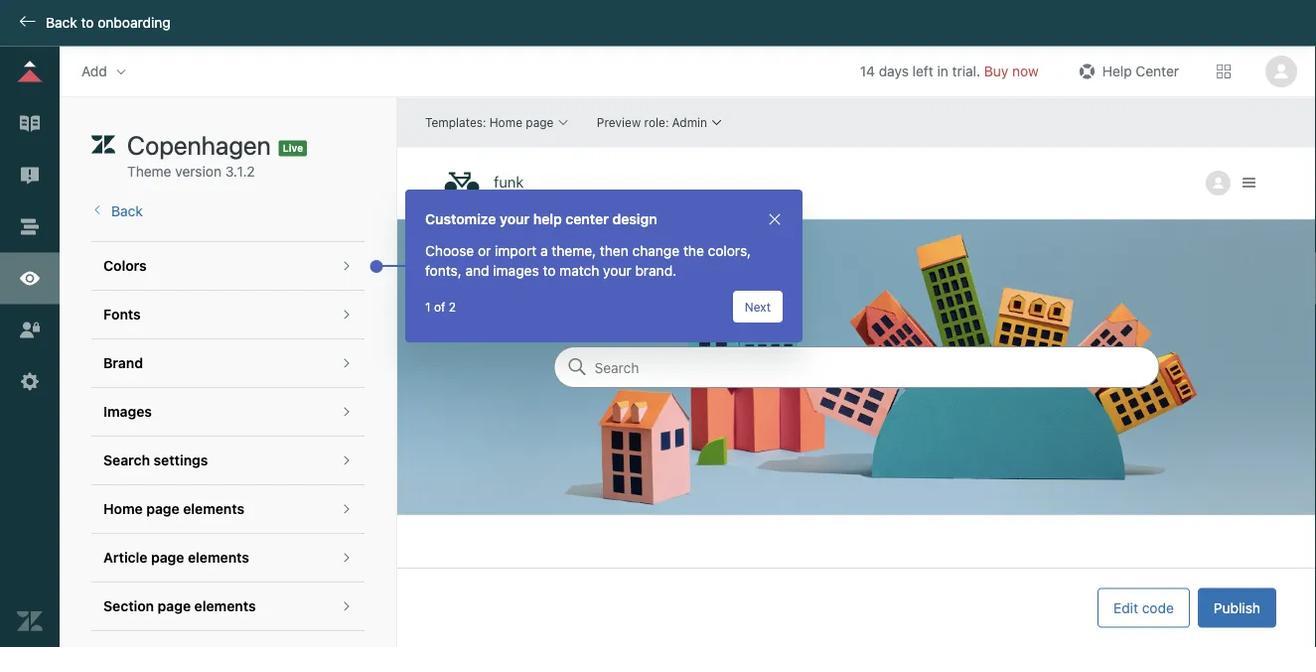 Task type: locate. For each thing, give the bounding box(es) containing it.
14 days left in trial. buy now
[[860, 63, 1039, 79]]

settings image
[[17, 369, 43, 395]]

customize
[[425, 211, 496, 228]]

0 vertical spatial back
[[46, 15, 77, 31]]

0 horizontal spatial back
[[46, 15, 77, 31]]

choose or import a theme, then change the colors, fonts, and images to match your brand.
[[425, 243, 751, 279]]

1 vertical spatial your
[[603, 263, 632, 279]]

import
[[495, 243, 537, 259]]

publish
[[1214, 600, 1261, 617]]

help
[[1103, 63, 1132, 79]]

back link
[[91, 203, 143, 219]]

to inside choose or import a theme, then change the colors, fonts, and images to match your brand.
[[543, 263, 556, 279]]

0 horizontal spatial your
[[500, 211, 530, 228]]

your
[[500, 211, 530, 228], [603, 263, 632, 279]]

the
[[684, 243, 704, 259]]

to
[[81, 15, 94, 31], [543, 263, 556, 279]]

center
[[1136, 63, 1179, 79]]

a
[[541, 243, 548, 259]]

days
[[879, 63, 909, 79]]

theme,
[[552, 243, 596, 259]]

theme
[[127, 163, 171, 179]]

to down a
[[543, 263, 556, 279]]

theme version 3.1.2
[[127, 163, 255, 179]]

moderate content image
[[17, 162, 43, 188]]

1 horizontal spatial your
[[603, 263, 632, 279]]

colors,
[[708, 243, 751, 259]]

live
[[283, 142, 303, 154]]

your up import
[[500, 211, 530, 228]]

1
[[425, 300, 431, 314]]

0 horizontal spatial to
[[81, 15, 94, 31]]

1 horizontal spatial to
[[543, 263, 556, 279]]

back left onboarding
[[46, 15, 77, 31]]

1 vertical spatial back
[[111, 203, 143, 219]]

dialog
[[405, 190, 803, 343]]

design
[[613, 211, 657, 228]]

3.1.2
[[225, 163, 255, 179]]

0 vertical spatial to
[[81, 15, 94, 31]]

match
[[560, 263, 600, 279]]

customize your help center design
[[425, 211, 657, 228]]

now
[[1013, 63, 1039, 79]]

then
[[600, 243, 629, 259]]

fonts,
[[425, 263, 462, 279]]

1 of 2
[[425, 300, 456, 314]]

version
[[175, 163, 222, 179]]

your down then
[[603, 263, 632, 279]]

edit code button
[[1098, 589, 1190, 628]]

your inside choose or import a theme, then change the colors, fonts, and images to match your brand.
[[603, 263, 632, 279]]

back down theme
[[111, 203, 143, 219]]

back for back
[[111, 203, 143, 219]]

1 vertical spatial to
[[543, 263, 556, 279]]

edit
[[1114, 600, 1139, 617]]

or
[[478, 243, 491, 259]]

1 horizontal spatial back
[[111, 203, 143, 219]]

back
[[46, 15, 77, 31], [111, 203, 143, 219]]

to left onboarding
[[81, 15, 94, 31]]

back inside back to onboarding link
[[46, 15, 77, 31]]

help center
[[1103, 63, 1179, 79]]

arrange content image
[[17, 214, 43, 240]]



Task type: describe. For each thing, give the bounding box(es) containing it.
user permissions image
[[17, 317, 43, 343]]

next
[[745, 300, 771, 314]]

next button
[[733, 291, 783, 323]]

buy
[[985, 63, 1009, 79]]

help center button
[[1069, 57, 1185, 86]]

images
[[493, 263, 539, 279]]

change
[[632, 243, 680, 259]]

dialog containing customize your help center design
[[405, 190, 803, 343]]

brand.
[[635, 263, 677, 279]]

back to onboarding
[[46, 15, 171, 31]]

theme type image
[[91, 130, 115, 161]]

zendesk products image
[[1217, 65, 1231, 78]]

zendesk image
[[17, 609, 43, 635]]

trial.
[[953, 63, 981, 79]]

code
[[1142, 600, 1174, 617]]

14
[[860, 63, 875, 79]]

center
[[566, 211, 609, 228]]

manage articles image
[[17, 111, 43, 137]]

back for back to onboarding
[[46, 15, 77, 31]]

close image
[[767, 212, 783, 228]]

help
[[533, 211, 562, 228]]

and
[[466, 263, 489, 279]]

of
[[434, 300, 445, 314]]

back to onboarding link
[[0, 13, 181, 33]]

choose
[[425, 243, 474, 259]]

left
[[913, 63, 934, 79]]

2
[[449, 300, 456, 314]]

publish button
[[1198, 589, 1277, 628]]

0 vertical spatial your
[[500, 211, 530, 228]]

onboarding
[[98, 15, 171, 31]]

copenhagen
[[127, 130, 271, 160]]

edit code
[[1114, 600, 1174, 617]]

customize design image
[[17, 266, 43, 292]]

in
[[938, 63, 949, 79]]



Task type: vqa. For each thing, say whether or not it's contained in the screenshot.
Underline (Cmd U) image
no



